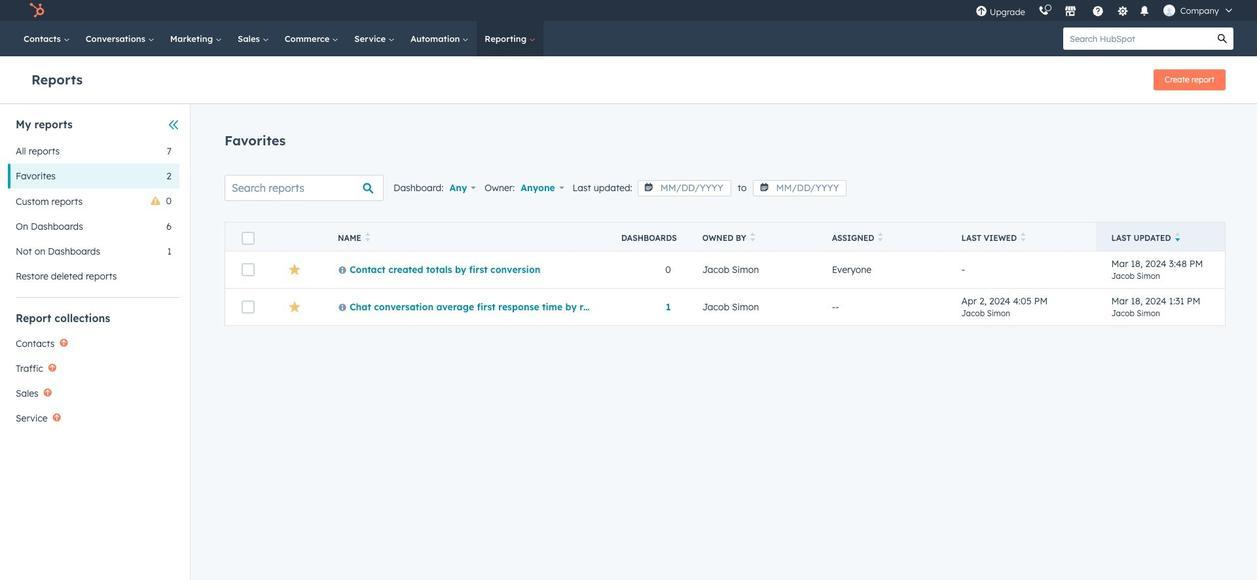 Task type: locate. For each thing, give the bounding box(es) containing it.
press to sort. image for fourth press to sort. element from right
[[365, 232, 370, 242]]

MM/DD/YYYY text field
[[638, 180, 731, 196], [753, 180, 847, 196]]

menu
[[969, 0, 1241, 21]]

Search reports search field
[[225, 175, 384, 201]]

press to sort. image
[[365, 232, 370, 242], [878, 232, 883, 242], [1021, 232, 1026, 242]]

marketplaces image
[[1064, 6, 1076, 18]]

1 press to sort. element from the left
[[365, 232, 370, 244]]

0 horizontal spatial press to sort. image
[[365, 232, 370, 242]]

banner
[[31, 65, 1226, 90]]

3 press to sort. image from the left
[[1021, 232, 1026, 242]]

2 press to sort. image from the left
[[878, 232, 883, 242]]

1 horizontal spatial mm/dd/yyyy text field
[[753, 180, 847, 196]]

descending sort. press to sort ascending. element
[[1175, 232, 1180, 244]]

report collections element
[[8, 311, 179, 431]]

2 horizontal spatial press to sort. image
[[1021, 232, 1026, 242]]

2 mm/dd/yyyy text field from the left
[[753, 180, 847, 196]]

0 horizontal spatial mm/dd/yyyy text field
[[638, 180, 731, 196]]

3 press to sort. element from the left
[[878, 232, 883, 244]]

1 horizontal spatial press to sort. image
[[878, 232, 883, 242]]

Search HubSpot search field
[[1063, 27, 1211, 50]]

2 press to sort. element from the left
[[750, 232, 755, 244]]

press to sort. element
[[365, 232, 370, 244], [750, 232, 755, 244], [878, 232, 883, 244], [1021, 232, 1026, 244]]

1 press to sort. image from the left
[[365, 232, 370, 242]]



Task type: vqa. For each thing, say whether or not it's contained in the screenshot.
Group on the bottom right of the page
no



Task type: describe. For each thing, give the bounding box(es) containing it.
report filters element
[[8, 117, 179, 289]]

descending sort. press to sort ascending. image
[[1175, 232, 1180, 242]]

1 mm/dd/yyyy text field from the left
[[638, 180, 731, 196]]

4 press to sort. element from the left
[[1021, 232, 1026, 244]]

press to sort. image for 1st press to sort. element from right
[[1021, 232, 1026, 242]]

jacob simon image
[[1163, 5, 1175, 16]]

press to sort. image for second press to sort. element from the right
[[878, 232, 883, 242]]

press to sort. image
[[750, 232, 755, 242]]



